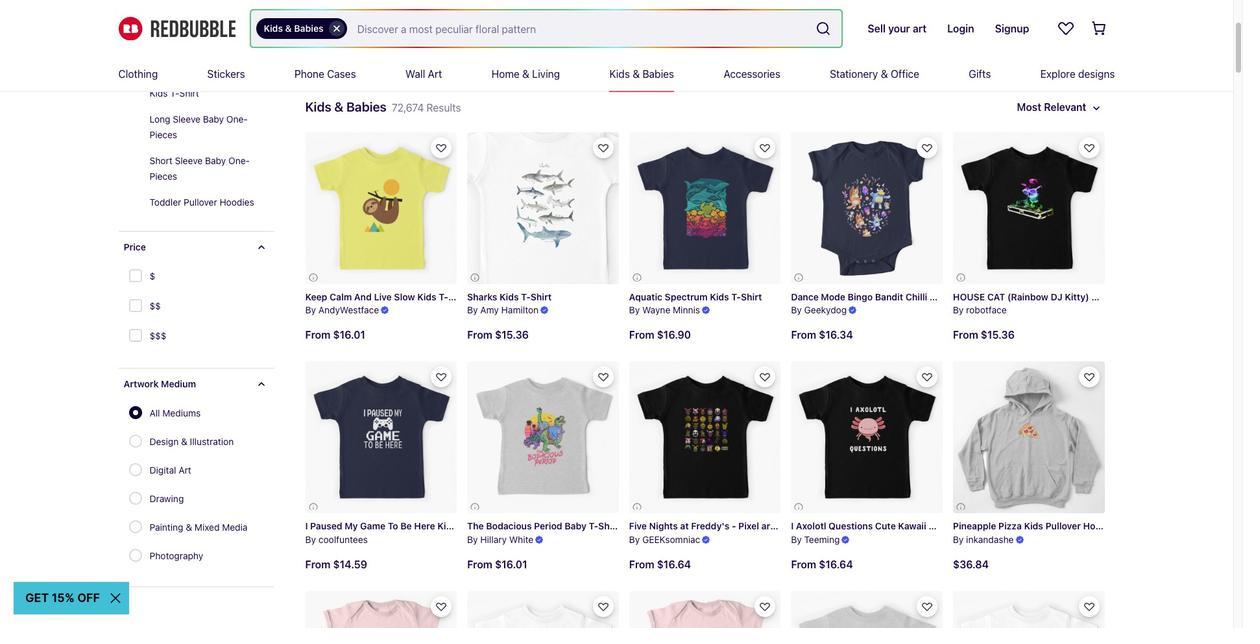 Task type: locate. For each thing, give the bounding box(es) containing it.
sleeve up robotface
[[988, 291, 1017, 302]]

$36.84
[[953, 559, 989, 570]]

0 vertical spatial hoodies
[[206, 62, 241, 73]]

1 horizontal spatial from $15.36
[[953, 329, 1015, 341]]

coolfuntees
[[319, 534, 368, 545]]

1 horizontal spatial i
[[791, 521, 794, 532]]

0 horizontal spatial drawing
[[150, 493, 184, 504]]

$16.34
[[819, 329, 853, 341]]

from $16.64 down teeming
[[791, 559, 853, 570]]

shirt up hillary
[[469, 521, 490, 532]]

short down long
[[150, 155, 172, 166]]

photography
[[150, 550, 203, 561]]

short up robotface
[[961, 291, 985, 302]]

1 vertical spatial from $16.01
[[467, 559, 528, 570]]

from $15.36 for sharks kids t-shirt
[[467, 329, 529, 341]]

pullover down short sleeve baby one- pieces
[[184, 197, 217, 208]]

0 vertical spatial pullover
[[170, 62, 204, 73]]

0 horizontal spatial from $16.01
[[305, 329, 365, 341]]

from $15.36 down by amy hamilton
[[467, 329, 529, 341]]

hoodies down kids masks button
[[206, 62, 241, 73]]

by andywestface
[[305, 305, 379, 316]]

from $16.34
[[791, 329, 853, 341]]

the bodacious period baby t-shirt image
[[467, 362, 619, 513]]

sleeve inside short sleeve baby one- pieces
[[175, 155, 203, 166]]

from down by geekydog
[[791, 329, 817, 341]]

digital
[[150, 465, 176, 476]]

art for wall art
[[428, 68, 442, 80]]

by for by geeksomniac
[[629, 534, 640, 545]]

2 vertical spatial babies
[[347, 99, 387, 114]]

amy
[[481, 305, 499, 316]]

media
[[222, 522, 248, 533]]

from down hillary
[[467, 559, 493, 570]]

kids inside i paused my game to be here kids t-shirt by coolfuntees
[[438, 521, 457, 532]]

0 horizontal spatial babies
[[294, 23, 324, 34]]

sleeve
[[173, 114, 201, 125], [175, 155, 203, 166], [988, 291, 1017, 302]]

baby inside short sleeve baby one- pieces
[[205, 155, 226, 166]]

heeler
[[930, 291, 959, 302]]

1 vertical spatial art
[[179, 465, 191, 476]]

pineapple pizza kids pullover hoodie image
[[953, 362, 1105, 513]]

art
[[428, 68, 442, 80], [179, 465, 191, 476]]

1 vertical spatial pieces
[[150, 171, 177, 182]]

drawing inside artwork medium option group
[[150, 493, 184, 504]]

one- down "long sleeve baby one- pieces" button
[[229, 155, 250, 166]]

game
[[360, 521, 386, 532]]

kitty)
[[1065, 291, 1090, 302]]

by down paused
[[305, 534, 316, 545]]

accessories
[[724, 68, 781, 80]]

shirt right period
[[599, 521, 620, 532]]

kids & babies inside menu bar
[[610, 68, 674, 80]]

0 vertical spatial drawing
[[150, 493, 184, 504]]

0 horizontal spatial $15.36
[[495, 329, 529, 341]]

t- right period
[[589, 521, 599, 532]]

i left paused
[[305, 521, 308, 532]]

0 vertical spatial art
[[428, 68, 442, 80]]

by down keep
[[305, 305, 316, 316]]

i inside i paused my game to be here kids t-shirt by coolfuntees
[[305, 521, 308, 532]]

toddler pullover hoodies
[[150, 197, 254, 208]]

mode
[[821, 291, 846, 302]]

drawing up painting
[[150, 493, 184, 504]]

from $16.64 down by geeksomniac
[[629, 559, 691, 570]]

pieces inside short sleeve baby one- pieces
[[150, 171, 177, 182]]

pieces inside long sleeve baby one- pieces
[[150, 129, 177, 140]]

all
[[150, 408, 160, 419]]

painting
[[150, 522, 183, 533]]

anime link
[[1008, 51, 1076, 78]]

by down 'aquatic'
[[629, 305, 640, 316]]

one- left kitty) on the right top
[[1043, 291, 1065, 302]]

one- inside long sleeve baby one- pieces
[[226, 114, 248, 125]]

bodacious
[[486, 521, 532, 532]]

1 vertical spatial short
[[961, 291, 985, 302]]

pullover down masks
[[170, 62, 204, 73]]

None checkbox
[[129, 269, 144, 285], [129, 299, 144, 315], [129, 329, 144, 345], [129, 269, 144, 285], [129, 299, 144, 315], [129, 329, 144, 345]]

from $16.01
[[305, 329, 365, 341], [467, 559, 528, 570]]

$16.64 down teeming
[[819, 559, 853, 570]]

1 vertical spatial drawing
[[929, 521, 965, 532]]

one- inside short sleeve baby one- pieces
[[229, 155, 250, 166]]

aquatic
[[629, 291, 663, 302]]

from for the bodacious period baby t-shirt
[[467, 559, 493, 570]]

1 horizontal spatial from $16.64
[[791, 559, 853, 570]]

1 from $15.36 from the left
[[953, 329, 1015, 341]]

menu bar
[[118, 57, 1116, 91]]

from down robotface
[[953, 329, 979, 341]]

t- right kitty) on the right top
[[1114, 291, 1123, 302]]

None radio
[[129, 406, 142, 419], [129, 492, 142, 505], [129, 521, 142, 534], [129, 549, 142, 562], [129, 406, 142, 419], [129, 492, 142, 505], [129, 521, 142, 534], [129, 549, 142, 562]]

shirt inside i paused my game to be here kids t-shirt by coolfuntees
[[469, 521, 490, 532]]

pieces up toddler
[[150, 171, 177, 182]]

2 from $16.64 from the left
[[629, 559, 691, 570]]

from down the wayne
[[629, 329, 655, 341]]

baby
[[150, 10, 171, 21], [203, 114, 224, 125], [205, 155, 226, 166], [1019, 291, 1041, 302], [565, 521, 587, 532]]

short sleeve baby one- pieces
[[150, 155, 250, 182]]

toddler
[[150, 197, 181, 208]]

Search term search field
[[347, 10, 811, 47]]

kids & babies 72,674 results
[[305, 99, 461, 114]]

pieces down long
[[150, 129, 177, 140]]

pieces
[[150, 129, 177, 140], [150, 171, 177, 182]]

2 $15.36 from the left
[[495, 329, 529, 341]]

1 $16.64 from the left
[[819, 559, 853, 570]]

art inside menu bar
[[428, 68, 442, 80]]

0 vertical spatial babies
[[294, 23, 324, 34]]

0 vertical spatial kids & babies
[[264, 23, 324, 34]]

inkandashe
[[967, 534, 1014, 545]]

shirt right kitty) on the right top
[[1123, 291, 1144, 302]]

1 vertical spatial pullover
[[184, 197, 217, 208]]

from down amy
[[467, 329, 493, 341]]

1 horizontal spatial from $16.01
[[467, 559, 528, 570]]

0 horizontal spatial $16.01
[[333, 329, 365, 341]]

artwork medium
[[124, 378, 196, 389]]

1 $15.36 from the left
[[981, 329, 1015, 341]]

1 vertical spatial $16.01
[[495, 559, 528, 570]]

2 from $15.36 from the left
[[467, 329, 529, 341]]

sleeve right long
[[173, 114, 201, 125]]

wall art link
[[406, 57, 442, 91]]

sharks kids t-shirt
[[467, 291, 552, 302]]

1 vertical spatial one-
[[229, 155, 250, 166]]

by down sharks
[[467, 305, 478, 316]]

aquatic spectrum kids t-shirt image
[[629, 132, 781, 284]]

games link
[[686, 51, 757, 78]]

shirt up hamilton on the left of the page
[[531, 291, 552, 302]]

kids masks
[[150, 36, 197, 47]]

from down by geeksomniac
[[629, 559, 655, 570]]

hobbies
[[869, 58, 910, 70]]

and
[[354, 291, 372, 302]]

shirt up by amy hamilton
[[449, 291, 470, 302]]

hoodies down short sleeve baby one- pieces button
[[220, 197, 254, 208]]

art inside option group
[[179, 465, 191, 476]]

i axolotl questions cute kawaii drawing funny saying kids t-shirt image
[[791, 362, 943, 513]]

baby down the kids t-shirt button
[[203, 114, 224, 125]]

pineapple pizza kids pullover hoodie
[[953, 521, 1115, 532]]

by for by hillary white
[[467, 534, 478, 545]]

home & living
[[492, 68, 560, 80]]

from $16.64 for geeksomniac
[[629, 559, 691, 570]]

axolotl
[[796, 521, 827, 532]]

be
[[401, 521, 412, 532]]

one- for long sleeve baby one- pieces
[[226, 114, 248, 125]]

0 horizontal spatial short
[[150, 155, 172, 166]]

by left geeksomniac
[[629, 534, 640, 545]]

dance mode bingo bandit chilli heeler short sleeve baby one-piece
[[791, 291, 1089, 302]]

0 horizontal spatial $16.64
[[657, 559, 691, 570]]

questions
[[829, 521, 873, 532]]

2 i from the left
[[791, 521, 794, 532]]

1 horizontal spatial $16.01
[[495, 559, 528, 570]]

t- left sharks
[[439, 291, 449, 302]]

1 vertical spatial babies
[[643, 68, 674, 80]]

$16.64 for geeksomniac
[[657, 559, 691, 570]]

from for house cat (rainbow dj kitty) kids t-shirt
[[953, 329, 979, 341]]

chilli
[[906, 291, 928, 302]]

sleeve for long
[[173, 114, 201, 125]]

by down dance at the right top
[[791, 305, 802, 316]]

1 vertical spatial hoodies
[[220, 197, 254, 208]]

sleeve down long sleeve baby one- pieces
[[175, 155, 203, 166]]

0 horizontal spatial kids & babies
[[264, 23, 324, 34]]

from left $14.59
[[305, 559, 331, 570]]

baby inside long sleeve baby one- pieces
[[203, 114, 224, 125]]

2 $16.64 from the left
[[657, 559, 691, 570]]

None radio
[[129, 435, 142, 448], [129, 463, 142, 476], [129, 435, 142, 448], [129, 463, 142, 476]]

by down the
[[467, 534, 478, 545]]

from $15.36 down robotface
[[953, 329, 1015, 341]]

0 vertical spatial $16.01
[[333, 329, 365, 341]]

stickers
[[207, 68, 245, 80]]

hobbies link
[[843, 51, 920, 78]]

wall
[[406, 68, 425, 80]]

baby t-shirts button
[[139, 3, 274, 29]]

masks
[[170, 36, 197, 47]]

dj
[[1051, 291, 1063, 302]]

baby up kids masks
[[150, 10, 171, 21]]

clothing link
[[118, 57, 158, 91]]

accessories link
[[724, 57, 781, 91]]

$16.64 down geeksomniac
[[657, 559, 691, 570]]

from down by teeming
[[791, 559, 817, 570]]

i left axolotl
[[791, 521, 794, 532]]

artwork medium button
[[118, 369, 274, 400]]

design
[[150, 436, 179, 447]]

1 pieces from the top
[[150, 129, 177, 140]]

from $16.01 for andywestface
[[305, 329, 365, 341]]

& inside button
[[285, 23, 292, 34]]

one- down the kids t-shirt button
[[226, 114, 248, 125]]

drawing
[[150, 493, 184, 504], [929, 521, 965, 532]]

music
[[406, 58, 435, 70]]

cute
[[876, 521, 896, 532]]

$15.36 down robotface
[[981, 329, 1015, 341]]

from $16.90
[[629, 329, 691, 341]]

bandit
[[875, 291, 904, 302]]

from $15.36 for house cat (rainbow dj kitty) kids t-shirt
[[953, 329, 1015, 341]]

by for by teeming
[[791, 534, 802, 545]]

0 horizontal spatial i
[[305, 521, 308, 532]]

kids t-shirt button
[[139, 80, 274, 106]]

1 from $16.64 from the left
[[791, 559, 853, 570]]

t- up hamilton on the left of the page
[[521, 291, 531, 302]]

wayne
[[643, 305, 671, 316]]

t- up kids masks
[[173, 10, 182, 21]]

by down house
[[953, 305, 964, 316]]

hoodies for kids pullover hoodies
[[206, 62, 241, 73]]

pullover left hoodie
[[1046, 521, 1081, 532]]

shirt inside house cat (rainbow dj kitty) kids t-shirt by robotface
[[1123, 291, 1144, 302]]

artwork medium option group
[[129, 400, 255, 571]]

0 vertical spatial short
[[150, 155, 172, 166]]

from $16.01 down by hillary white
[[467, 559, 528, 570]]

babies down cases
[[347, 99, 387, 114]]

hoodies for toddler pullover hoodies
[[220, 197, 254, 208]]

baby left "dj"
[[1019, 291, 1041, 302]]

baby down "long sleeve baby one- pieces" button
[[205, 155, 226, 166]]

1 horizontal spatial art
[[428, 68, 442, 80]]

shirt down kids pullover hoodies
[[179, 88, 199, 99]]

from $16.64
[[791, 559, 853, 570], [629, 559, 691, 570]]

0 vertical spatial sleeve
[[173, 114, 201, 125]]

from $16.64 for teeming
[[791, 559, 853, 570]]

drawing left funny
[[929, 521, 965, 532]]

babies left games link
[[643, 68, 674, 80]]

by down axolotl
[[791, 534, 802, 545]]

1 horizontal spatial short
[[961, 291, 985, 302]]

pullover for kids
[[170, 62, 204, 73]]

the
[[467, 521, 484, 532]]

0 vertical spatial from $16.01
[[305, 329, 365, 341]]

t- right here
[[459, 521, 469, 532]]

shirt left hoodie
[[1059, 521, 1080, 532]]

art right digital
[[179, 465, 191, 476]]

i for i axolotl questions cute kawaii drawing funny saying kids t-shirt
[[791, 521, 794, 532]]

1 vertical spatial sleeve
[[175, 155, 203, 166]]

$16.01 for andywestface
[[333, 329, 365, 341]]

0 horizontal spatial from $15.36
[[467, 329, 529, 341]]

2 vertical spatial pullover
[[1046, 521, 1081, 532]]

keep calm and live slow kids t-shirt image
[[305, 132, 457, 284]]

explore
[[1041, 68, 1076, 80]]

babies up phone
[[294, 23, 324, 34]]

art right wall
[[428, 68, 442, 80]]

by down pineapple
[[953, 534, 964, 545]]

babies inside menu bar
[[643, 68, 674, 80]]

stationery & office link
[[830, 57, 920, 91]]

from down 'by andywestface'
[[305, 329, 331, 341]]

1 horizontal spatial $16.64
[[819, 559, 853, 570]]

2 pieces from the top
[[150, 171, 177, 182]]

by inside i paused my game to be here kids t-shirt by coolfuntees
[[305, 534, 316, 545]]

pieces for short
[[150, 171, 177, 182]]

2 horizontal spatial babies
[[643, 68, 674, 80]]

kids & babies inside button
[[264, 23, 324, 34]]

0 horizontal spatial from $16.64
[[629, 559, 691, 570]]

stationery
[[830, 68, 879, 80]]

one- for short sleeve baby one- pieces
[[229, 155, 250, 166]]

0 vertical spatial pieces
[[150, 129, 177, 140]]

0 horizontal spatial art
[[179, 465, 191, 476]]

1 horizontal spatial kids & babies
[[610, 68, 674, 80]]

dance
[[791, 291, 819, 302]]

kids pullover hoodies
[[150, 62, 241, 73]]

1 i from the left
[[305, 521, 308, 532]]

&
[[285, 23, 292, 34], [523, 68, 530, 80], [633, 68, 640, 80], [881, 68, 888, 80], [334, 99, 344, 114], [181, 436, 188, 447], [186, 522, 192, 533]]

from for dance mode bingo bandit chilli heeler short sleeve baby one-piece
[[791, 329, 817, 341]]

design & illustration
[[150, 436, 234, 447]]

kids inside button
[[264, 23, 283, 34]]

from for i paused my game to be here kids t-shirt
[[305, 559, 331, 570]]

1 vertical spatial kids & babies
[[610, 68, 674, 80]]

$15.36 down hamilton on the left of the page
[[495, 329, 529, 341]]

shirt left dance at the right top
[[741, 291, 762, 302]]

$16.01 down andywestface
[[333, 329, 365, 341]]

t- right spectrum
[[732, 291, 741, 302]]

by for by wayne minnis
[[629, 305, 640, 316]]

by inkandashe
[[953, 534, 1014, 545]]

$16.64
[[819, 559, 853, 570], [657, 559, 691, 570]]

i axolotl questions cute kawaii drawing funny saying kids t-shirt
[[791, 521, 1080, 532]]

sleeve inside long sleeve baby one- pieces
[[173, 114, 201, 125]]

$16.01 down white
[[495, 559, 528, 570]]

phone
[[295, 68, 324, 80]]

from for i axolotl questions cute kawaii drawing funny saying kids t-shirt
[[791, 559, 817, 570]]

stationery & office
[[830, 68, 920, 80]]

from $16.01 down 'by andywestface'
[[305, 329, 365, 341]]

t- inside i paused my game to be here kids t-shirt by coolfuntees
[[459, 521, 469, 532]]

short inside short sleeve baby one- pieces
[[150, 155, 172, 166]]

0 vertical spatial one-
[[226, 114, 248, 125]]

1 horizontal spatial $15.36
[[981, 329, 1015, 341]]

kids masks button
[[139, 29, 274, 55]]



Task type: vqa. For each thing, say whether or not it's contained in the screenshot.
"designs" to the middle
no



Task type: describe. For each thing, give the bounding box(es) containing it.
clothing
[[118, 68, 158, 80]]

to
[[388, 521, 398, 532]]

long sleeve baby one- pieces
[[150, 114, 248, 140]]

by for by geekydog
[[791, 305, 802, 316]]

by for by inkandashe
[[953, 534, 964, 545]]

baby right period
[[565, 521, 587, 532]]

house cat (rainbow dj kitty) kids t-shirt by robotface
[[953, 291, 1144, 316]]

superhero link
[[593, 51, 681, 78]]

short sleeve baby one- pieces button
[[139, 148, 274, 190]]

kids inside menu bar
[[610, 68, 630, 80]]

teeming
[[805, 534, 840, 545]]

home & living link
[[492, 57, 560, 91]]

dance mode bingo bandit chilli heeler short sleeve baby one-piece image
[[791, 132, 943, 284]]

1 horizontal spatial babies
[[347, 99, 387, 114]]

$16.90
[[657, 329, 691, 341]]

long
[[150, 114, 170, 125]]

long sleeve baby one- pieces button
[[139, 106, 274, 148]]

bingo
[[848, 291, 873, 302]]

from $16.01 for hillary
[[467, 559, 528, 570]]

hoodie
[[1084, 521, 1115, 532]]

2 vertical spatial one-
[[1043, 291, 1065, 302]]

redbubble logo image
[[118, 17, 235, 40]]

from for sharks kids t-shirt
[[467, 329, 493, 341]]

i paused my game to be here kids t-shirt image
[[305, 362, 457, 513]]

living
[[532, 68, 560, 80]]

pineapple
[[953, 521, 997, 532]]

$14.59
[[333, 559, 367, 570]]

wall art
[[406, 68, 442, 80]]

by amy hamilton
[[467, 305, 539, 316]]

pieces for long
[[150, 129, 177, 140]]

explore designs link
[[1041, 57, 1115, 91]]

patterns
[[951, 58, 993, 70]]

robotface
[[967, 305, 1007, 316]]

Kids & Babies field
[[251, 10, 842, 47]]

kids & babies link
[[610, 57, 674, 91]]

five nights at freddy's - pixel art - multiple characters new set kids t-shirt image
[[629, 362, 781, 513]]

live
[[374, 291, 392, 302]]

$16.64 for teeming
[[819, 559, 853, 570]]

my
[[345, 521, 358, 532]]

by for by andywestface
[[305, 305, 316, 316]]

spectrum
[[665, 291, 708, 302]]

mediums
[[163, 408, 201, 419]]

from for aquatic spectrum kids t-shirt
[[629, 329, 655, 341]]

by wayne minnis
[[629, 305, 700, 316]]

patterns link
[[925, 51, 1003, 78]]

menu bar containing clothing
[[118, 57, 1116, 91]]

gifts link
[[969, 57, 991, 91]]

by hillary white
[[467, 534, 534, 545]]

art for digital art
[[179, 465, 191, 476]]

all mediums
[[150, 408, 201, 419]]

sharks kids t-shirt image
[[430, 95, 657, 322]]

pizza
[[999, 521, 1022, 532]]

funny
[[967, 521, 994, 532]]

(rainbow
[[1008, 291, 1049, 302]]

sports
[[331, 58, 364, 70]]

keep calm and live slow kids t-shirt
[[305, 291, 470, 302]]

cases
[[327, 68, 356, 80]]

shirts
[[182, 10, 207, 21]]

explore designs
[[1041, 68, 1115, 80]]

from for keep calm and live slow kids t-shirt
[[305, 329, 331, 341]]

aquatic spectrum kids t-shirt
[[629, 291, 762, 302]]

$15.36 for sharks kids t-shirt
[[495, 329, 529, 341]]

$16.01 for hillary
[[495, 559, 528, 570]]

games
[[712, 58, 746, 70]]

t- inside house cat (rainbow dj kitty) kids t-shirt by robotface
[[1114, 291, 1123, 302]]

pullover for toddler
[[184, 197, 217, 208]]

band
[[476, 58, 502, 70]]

by geekydog
[[791, 305, 847, 316]]

by inside house cat (rainbow dj kitty) kids t-shirt by robotface
[[953, 305, 964, 316]]

paused
[[310, 521, 343, 532]]

cat
[[988, 291, 1006, 302]]

baby t-shirts
[[150, 10, 207, 21]]

$15.36 for house cat (rainbow dj kitty) kids t-shirt
[[981, 329, 1015, 341]]

hamilton
[[502, 305, 539, 316]]

phone cases link
[[295, 57, 356, 91]]

price group
[[128, 263, 167, 352]]

music link
[[380, 51, 445, 78]]

movies link
[[517, 51, 588, 78]]

kids inside house cat (rainbow dj kitty) kids t-shirt by robotface
[[1092, 291, 1111, 302]]

from $14.59
[[305, 559, 367, 570]]

babies inside button
[[294, 23, 324, 34]]

stickers link
[[207, 57, 245, 91]]

geeksomniac
[[643, 534, 701, 545]]

phone cases
[[295, 68, 356, 80]]

2 vertical spatial sleeve
[[988, 291, 1017, 302]]

sharks
[[467, 291, 498, 302]]

slow
[[394, 291, 415, 302]]

kids t-shirt
[[150, 88, 199, 99]]

i for i paused my game to be here kids t-shirt by coolfuntees
[[305, 521, 308, 532]]

t- right saying
[[1050, 521, 1059, 532]]

the bodacious period baby t-shirt
[[467, 521, 620, 532]]

by for by amy hamilton
[[467, 305, 478, 316]]

shirt inside the kids t-shirt button
[[179, 88, 199, 99]]

t- up long
[[170, 88, 179, 99]]

by geeksomniac
[[629, 534, 701, 545]]

house cat (rainbow dj kitty) kids t-shirt image
[[953, 132, 1105, 284]]

1 horizontal spatial drawing
[[929, 521, 965, 532]]

price button
[[118, 232, 274, 263]]

kawaii
[[899, 521, 927, 532]]

calm
[[330, 291, 352, 302]]

anime
[[1034, 58, 1066, 70]]

sleeve for short
[[175, 155, 203, 166]]

72,674
[[392, 102, 424, 114]]

by teeming
[[791, 534, 840, 545]]

illustration
[[190, 436, 234, 447]]

home
[[492, 68, 520, 80]]

kids pullover hoodies button
[[139, 55, 274, 80]]

price
[[124, 241, 146, 253]]



